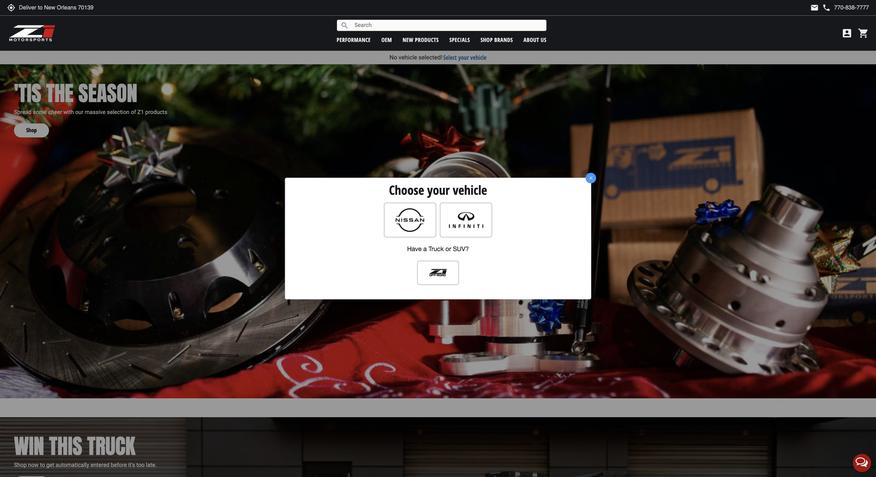 Task type: locate. For each thing, give the bounding box(es) containing it.
shopping_cart link
[[857, 28, 870, 39]]

1 vertical spatial shop
[[26, 126, 37, 134]]

get
[[46, 462, 54, 469]]

1 vertical spatial truck
[[87, 431, 135, 462]]

cheer
[[48, 109, 62, 115]]

vehicle up the infinti logo at the right top of the page
[[453, 182, 487, 199]]

truck right "a"
[[429, 245, 444, 253]]

choose
[[389, 182, 424, 199]]

truck for this
[[87, 431, 135, 462]]

truck
[[429, 245, 444, 253], [87, 431, 135, 462]]

win this truck shop now to get automatically entered before it's too late.
[[14, 431, 157, 469]]

automatically
[[56, 462, 89, 469]]

shop left now on the bottom of page
[[14, 462, 27, 469]]

vehicle right no
[[399, 54, 417, 61]]

1 horizontal spatial truck
[[429, 245, 444, 253]]

'tis
[[14, 77, 41, 109]]

1 horizontal spatial your
[[459, 54, 469, 62]]

selected!
[[419, 54, 443, 61]]

the
[[46, 77, 74, 109]]

choose your vehicle
[[389, 182, 487, 199]]

0 horizontal spatial your
[[428, 182, 450, 199]]

products
[[415, 36, 439, 44], [145, 109, 167, 115]]

0 horizontal spatial truck
[[87, 431, 135, 462]]

shop left brands
[[481, 36, 493, 44]]

brands
[[495, 36, 513, 44]]

shop brands
[[481, 36, 513, 44]]

0 vertical spatial shop
[[481, 36, 493, 44]]

us
[[541, 36, 547, 44]]

have a truck or suv?
[[407, 245, 469, 253]]

now
[[28, 462, 39, 469]]

to
[[40, 462, 45, 469]]

of
[[131, 109, 136, 115]]

my_location
[[7, 4, 15, 12]]

your
[[459, 54, 469, 62], [428, 182, 450, 199]]

no vehicle selected! select your vehicle
[[390, 54, 487, 62]]

truck inside win this truck shop now to get automatically entered before it's too late.
[[87, 431, 135, 462]]

shop for shop brands
[[481, 36, 493, 44]]

0 horizontal spatial products
[[145, 109, 167, 115]]

1 vertical spatial products
[[145, 109, 167, 115]]

shop
[[481, 36, 493, 44], [26, 126, 37, 134], [14, 462, 27, 469]]

truck left too
[[87, 431, 135, 462]]

shop link
[[14, 116, 49, 137]]

your right choose
[[428, 182, 450, 199]]

shop inside win this truck shop now to get automatically entered before it's too late.
[[14, 462, 27, 469]]

0 vertical spatial products
[[415, 36, 439, 44]]

1 vertical spatial your
[[428, 182, 450, 199]]

select your vehicle link
[[444, 54, 487, 62]]

vehicle
[[471, 54, 487, 62], [399, 54, 417, 61], [453, 182, 487, 199]]

0 vertical spatial your
[[459, 54, 469, 62]]

before
[[111, 462, 127, 469]]

too
[[137, 462, 145, 469]]

win
[[14, 431, 44, 462]]

about us link
[[524, 36, 547, 44]]

your right select
[[459, 54, 469, 62]]

1 horizontal spatial products
[[415, 36, 439, 44]]

mail phone
[[811, 4, 831, 12]]

this
[[49, 431, 82, 462]]

vehicle down shop brands
[[471, 54, 487, 62]]

shop down 'some'
[[26, 126, 37, 134]]

products right z1
[[145, 109, 167, 115]]

suv?
[[453, 245, 469, 253]]

have
[[407, 245, 422, 253]]

spread
[[14, 109, 31, 115]]

win this truck shop now to get automatically entered before it's too late. image
[[0, 418, 877, 477]]

products up selected!
[[415, 36, 439, 44]]

0 vertical spatial truck
[[429, 245, 444, 253]]

2 vertical spatial shop
[[14, 462, 27, 469]]



Task type: vqa. For each thing, say whether or not it's contained in the screenshot.
Win This Truck Shop now to get automatically entered before it's too late. image
yes



Task type: describe. For each thing, give the bounding box(es) containing it.
infinti logo image
[[444, 206, 488, 234]]

some
[[33, 109, 47, 115]]

vehicle inside the no vehicle selected! select your vehicle
[[399, 54, 417, 61]]

new products link
[[403, 36, 439, 44]]

our
[[75, 109, 83, 115]]

shopping_cart
[[859, 28, 870, 39]]

massive
[[85, 109, 106, 115]]

account_box link
[[840, 28, 855, 39]]

specials
[[450, 36, 470, 44]]

select
[[444, 54, 457, 62]]

about
[[524, 36, 540, 44]]

new products
[[403, 36, 439, 44]]

with
[[63, 109, 74, 115]]

truck for a
[[429, 245, 444, 253]]

shop brands link
[[481, 36, 513, 44]]

selection
[[107, 109, 130, 115]]

mail link
[[811, 4, 819, 12]]

entered
[[91, 462, 109, 469]]

Search search field
[[349, 20, 547, 31]]

new
[[403, 36, 414, 44]]

z1
[[137, 109, 144, 115]]

performance
[[337, 36, 371, 44]]

specials link
[[450, 36, 470, 44]]

season
[[79, 77, 137, 109]]

performance link
[[337, 36, 371, 44]]

oem link
[[382, 36, 392, 44]]

or
[[446, 245, 452, 253]]

a
[[424, 245, 427, 253]]

no
[[390, 54, 397, 61]]

oem
[[382, 36, 392, 44]]

nissan logo image
[[388, 206, 432, 234]]

z1 motorsports logo image
[[9, 25, 56, 42]]

phone
[[823, 4, 831, 12]]

it's
[[128, 462, 135, 469]]

about us
[[524, 36, 547, 44]]

'tis the season spread some cheer with our massive selection of z1 products
[[14, 77, 167, 115]]

products inside 'tis the season spread some cheer with our massive selection of z1 products
[[145, 109, 167, 115]]

phone link
[[823, 4, 870, 12]]

mail
[[811, 4, 819, 12]]

search
[[341, 21, 349, 30]]

account_box
[[842, 28, 853, 39]]

'tis the season spread some cheer with our massive selection of z1 products image
[[0, 64, 877, 399]]

shop for shop
[[26, 126, 37, 134]]

late.
[[146, 462, 157, 469]]



